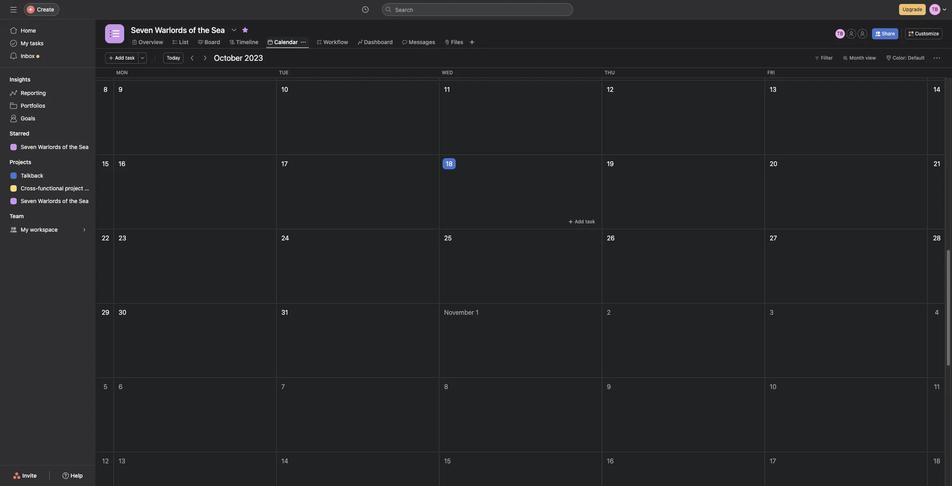 Task type: locate. For each thing, give the bounding box(es) containing it.
1 vertical spatial seven warlords of the sea
[[21, 198, 89, 205]]

1 vertical spatial add task button
[[565, 217, 599, 228]]

0 vertical spatial 13
[[770, 86, 777, 93]]

21
[[934, 160, 940, 168]]

0 vertical spatial add task
[[115, 55, 135, 61]]

add
[[115, 55, 124, 61], [575, 219, 584, 225]]

seven warlords of the sea for seven warlords of the sea 'link' within starred element
[[21, 144, 89, 150]]

0 vertical spatial add task button
[[105, 53, 138, 64]]

1 vertical spatial the
[[69, 198, 77, 205]]

starred button
[[0, 130, 29, 138]]

0 vertical spatial 11
[[444, 86, 450, 93]]

seven down cross-
[[21, 198, 36, 205]]

23
[[119, 235, 126, 242]]

1 vertical spatial of
[[62, 198, 68, 205]]

more actions image
[[934, 55, 940, 61]]

2 seven warlords of the sea link from the top
[[5, 195, 91, 208]]

9
[[119, 86, 123, 93], [607, 384, 611, 391]]

show options image
[[231, 27, 237, 33]]

cross-functional project plan link
[[5, 182, 95, 195]]

seven warlords of the sea down goals link
[[21, 144, 89, 150]]

1 horizontal spatial add
[[575, 219, 584, 225]]

1 vertical spatial 17
[[770, 458, 776, 465]]

0 vertical spatial seven
[[21, 144, 36, 150]]

16
[[119, 160, 125, 168], [607, 458, 614, 465]]

the down goals link
[[69, 144, 77, 150]]

1 the from the top
[[69, 144, 77, 150]]

1 vertical spatial 13
[[119, 458, 125, 465]]

add for rightmost "add task" button
[[575, 219, 584, 225]]

create button
[[24, 3, 59, 16]]

1 horizontal spatial 13
[[770, 86, 777, 93]]

1 horizontal spatial add task
[[575, 219, 595, 225]]

calendar link
[[268, 38, 298, 47]]

hide sidebar image
[[10, 6, 17, 13]]

filter button
[[811, 53, 836, 64]]

seven warlords of the sea down the cross-functional project plan
[[21, 198, 89, 205]]

2 my from the top
[[21, 227, 28, 233]]

2 seven from the top
[[21, 198, 36, 205]]

1
[[476, 309, 479, 316]]

2 seven warlords of the sea from the top
[[21, 198, 89, 205]]

global element
[[0, 20, 96, 67]]

1 vertical spatial my
[[21, 227, 28, 233]]

add task button
[[105, 53, 138, 64], [565, 217, 599, 228]]

1 horizontal spatial 17
[[770, 458, 776, 465]]

sea inside starred element
[[79, 144, 89, 150]]

previous month image
[[189, 55, 196, 61]]

2 the from the top
[[69, 198, 77, 205]]

2023
[[244, 53, 263, 62]]

0 horizontal spatial task
[[125, 55, 135, 61]]

add tab image
[[469, 39, 475, 45]]

seven warlords of the sea inside starred element
[[21, 144, 89, 150]]

seven down starred
[[21, 144, 36, 150]]

0 vertical spatial sea
[[79, 144, 89, 150]]

next month image
[[202, 55, 208, 61]]

warlords inside projects element
[[38, 198, 61, 205]]

1 my from the top
[[21, 40, 28, 47]]

the
[[69, 144, 77, 150], [69, 198, 77, 205]]

0 horizontal spatial 10
[[281, 86, 288, 93]]

0 horizontal spatial 8
[[104, 86, 107, 93]]

month view
[[850, 55, 876, 61]]

1 warlords from the top
[[38, 144, 61, 150]]

0 vertical spatial of
[[62, 144, 68, 150]]

25
[[444, 235, 452, 242]]

timeline link
[[230, 38, 258, 47]]

of down the cross-functional project plan
[[62, 198, 68, 205]]

1 vertical spatial add task
[[575, 219, 595, 225]]

seven inside starred element
[[21, 144, 36, 150]]

8
[[104, 86, 107, 93], [444, 384, 448, 391]]

warlords for seven warlords of the sea 'link' inside the projects element
[[38, 198, 61, 205]]

color:
[[893, 55, 907, 61]]

0 vertical spatial 18
[[446, 160, 453, 168]]

add task for the left "add task" button
[[115, 55, 135, 61]]

1 horizontal spatial task
[[585, 219, 595, 225]]

0 vertical spatial seven warlords of the sea
[[21, 144, 89, 150]]

messages
[[409, 39, 435, 45]]

13
[[770, 86, 777, 93], [119, 458, 125, 465]]

tb button
[[835, 29, 845, 39]]

12
[[607, 86, 614, 93], [102, 458, 109, 465]]

1 horizontal spatial 12
[[607, 86, 614, 93]]

0 horizontal spatial 12
[[102, 458, 109, 465]]

inbox link
[[5, 50, 91, 62]]

1 vertical spatial seven warlords of the sea link
[[5, 195, 91, 208]]

0 vertical spatial 10
[[281, 86, 288, 93]]

seven warlords of the sea link down goals link
[[5, 141, 91, 154]]

seven inside projects element
[[21, 198, 36, 205]]

seven warlords of the sea link
[[5, 141, 91, 154], [5, 195, 91, 208]]

2 sea from the top
[[79, 198, 89, 205]]

inbox
[[21, 53, 35, 59]]

plan
[[85, 185, 95, 192]]

0 horizontal spatial 14
[[281, 458, 288, 465]]

sea
[[79, 144, 89, 150], [79, 198, 89, 205]]

1 horizontal spatial 16
[[607, 458, 614, 465]]

0 horizontal spatial 18
[[446, 160, 453, 168]]

see details, my workspace image
[[82, 228, 87, 232]]

1 sea from the top
[[79, 144, 89, 150]]

history image
[[362, 6, 369, 13]]

add for the left "add task" button
[[115, 55, 124, 61]]

warlords
[[38, 144, 61, 150], [38, 198, 61, 205]]

0 horizontal spatial 13
[[119, 458, 125, 465]]

teams element
[[0, 209, 96, 238]]

customize button
[[905, 28, 943, 39]]

1 vertical spatial 8
[[444, 384, 448, 391]]

0 vertical spatial 12
[[607, 86, 614, 93]]

my left tasks
[[21, 40, 28, 47]]

0 vertical spatial warlords
[[38, 144, 61, 150]]

my workspace link
[[5, 224, 91, 236]]

seven for seven warlords of the sea 'link' inside the projects element
[[21, 198, 36, 205]]

1 vertical spatial 11
[[934, 384, 940, 391]]

home
[[21, 27, 36, 34]]

0 vertical spatial seven warlords of the sea link
[[5, 141, 91, 154]]

warlords inside starred element
[[38, 144, 61, 150]]

my inside 'global' element
[[21, 40, 28, 47]]

warlords for seven warlords of the sea 'link' within starred element
[[38, 144, 61, 150]]

0 vertical spatial the
[[69, 144, 77, 150]]

1 of from the top
[[62, 144, 68, 150]]

1 horizontal spatial 11
[[934, 384, 940, 391]]

seven
[[21, 144, 36, 150], [21, 198, 36, 205]]

files
[[451, 39, 463, 45]]

1 horizontal spatial 8
[[444, 384, 448, 391]]

1 vertical spatial seven
[[21, 198, 36, 205]]

the down project
[[69, 198, 77, 205]]

of inside projects element
[[62, 198, 68, 205]]

october 2023
[[214, 53, 263, 62]]

1 seven from the top
[[21, 144, 36, 150]]

task
[[125, 55, 135, 61], [585, 219, 595, 225]]

1 vertical spatial warlords
[[38, 198, 61, 205]]

0 vertical spatial 9
[[119, 86, 123, 93]]

of down goals link
[[62, 144, 68, 150]]

0 vertical spatial add
[[115, 55, 124, 61]]

my inside 'teams' element
[[21, 227, 28, 233]]

1 vertical spatial 15
[[444, 458, 451, 465]]

0 horizontal spatial add
[[115, 55, 124, 61]]

1 vertical spatial 14
[[281, 458, 288, 465]]

1 vertical spatial add
[[575, 219, 584, 225]]

0 horizontal spatial 17
[[281, 160, 288, 168]]

0 horizontal spatial 16
[[119, 160, 125, 168]]

list
[[179, 39, 189, 45]]

0 vertical spatial 14
[[934, 86, 940, 93]]

of for seven warlords of the sea 'link' inside the projects element
[[62, 198, 68, 205]]

customize
[[915, 31, 939, 37]]

seven warlords of the sea inside projects element
[[21, 198, 89, 205]]

talkback link
[[5, 170, 91, 182]]

view
[[866, 55, 876, 61]]

warlords down cross-functional project plan link
[[38, 198, 61, 205]]

add task
[[115, 55, 135, 61], [575, 219, 595, 225]]

starred
[[10, 130, 29, 137]]

29
[[102, 309, 109, 316]]

6
[[119, 384, 123, 391]]

20
[[770, 160, 778, 168]]

my down team
[[21, 227, 28, 233]]

1 horizontal spatial 9
[[607, 384, 611, 391]]

1 vertical spatial 16
[[607, 458, 614, 465]]

sea inside projects element
[[79, 198, 89, 205]]

the inside projects element
[[69, 198, 77, 205]]

1 seven warlords of the sea from the top
[[21, 144, 89, 150]]

0 horizontal spatial 9
[[119, 86, 123, 93]]

1 vertical spatial 10
[[770, 384, 777, 391]]

of inside starred element
[[62, 144, 68, 150]]

Search tasks, projects, and more text field
[[382, 3, 573, 16]]

insights button
[[0, 76, 30, 84]]

warlords down goals link
[[38, 144, 61, 150]]

15
[[102, 160, 109, 168], [444, 458, 451, 465]]

1 horizontal spatial add task button
[[565, 217, 599, 228]]

2 of from the top
[[62, 198, 68, 205]]

0 vertical spatial 16
[[119, 160, 125, 168]]

0 horizontal spatial add task
[[115, 55, 135, 61]]

seven warlords of the sea link down functional
[[5, 195, 91, 208]]

portfolios
[[21, 102, 45, 109]]

of for seven warlords of the sea 'link' within starred element
[[62, 144, 68, 150]]

timeline
[[236, 39, 258, 45]]

projects
[[10, 159, 31, 166]]

0 vertical spatial my
[[21, 40, 28, 47]]

10
[[281, 86, 288, 93], [770, 384, 777, 391]]

filter
[[821, 55, 833, 61]]

the for seven warlords of the sea 'link' within starred element
[[69, 144, 77, 150]]

0 horizontal spatial 15
[[102, 160, 109, 168]]

of
[[62, 144, 68, 150], [62, 198, 68, 205]]

seven warlords of the sea
[[21, 144, 89, 150], [21, 198, 89, 205]]

1 horizontal spatial 14
[[934, 86, 940, 93]]

1 horizontal spatial 15
[[444, 458, 451, 465]]

1 seven warlords of the sea link from the top
[[5, 141, 91, 154]]

None text field
[[129, 23, 227, 37]]

goals link
[[5, 112, 91, 125]]

the for seven warlords of the sea 'link' inside the projects element
[[69, 198, 77, 205]]

the inside starred element
[[69, 144, 77, 150]]

1 horizontal spatial 18
[[934, 458, 940, 465]]

cross-functional project plan
[[21, 185, 95, 192]]

0 vertical spatial 15
[[102, 160, 109, 168]]

color: default button
[[883, 53, 928, 64]]

my tasks link
[[5, 37, 91, 50]]

1 vertical spatial sea
[[79, 198, 89, 205]]

0 vertical spatial task
[[125, 55, 135, 61]]

0 vertical spatial 17
[[281, 160, 288, 168]]

team
[[10, 213, 24, 220]]

2 warlords from the top
[[38, 198, 61, 205]]



Task type: vqa. For each thing, say whether or not it's contained in the screenshot.
20
yes



Task type: describe. For each thing, give the bounding box(es) containing it.
invite
[[22, 473, 37, 480]]

color: default
[[893, 55, 925, 61]]

workspace
[[30, 227, 58, 233]]

workflow link
[[317, 38, 348, 47]]

tue
[[279, 70, 289, 76]]

workflow
[[323, 39, 348, 45]]

november
[[444, 309, 474, 316]]

22
[[102, 235, 109, 242]]

november 1
[[444, 309, 479, 316]]

overview link
[[132, 38, 163, 47]]

tasks
[[30, 40, 44, 47]]

4
[[935, 309, 939, 316]]

home link
[[5, 24, 91, 37]]

remove from starred image
[[242, 27, 248, 33]]

1 horizontal spatial 10
[[770, 384, 777, 391]]

upgrade
[[903, 6, 922, 12]]

today
[[167, 55, 180, 61]]

goals
[[21, 115, 35, 122]]

list link
[[173, 38, 189, 47]]

add task for rightmost "add task" button
[[575, 219, 595, 225]]

starred element
[[0, 127, 96, 155]]

tab actions image
[[301, 40, 306, 45]]

create
[[37, 6, 54, 13]]

fri
[[768, 70, 775, 76]]

my for my workspace
[[21, 227, 28, 233]]

portfolios link
[[5, 100, 91, 112]]

dashboard
[[364, 39, 393, 45]]

projects element
[[0, 155, 96, 209]]

october
[[214, 53, 243, 62]]

more actions image
[[140, 56, 145, 61]]

projects button
[[0, 158, 31, 166]]

24
[[281, 235, 289, 242]]

1 vertical spatial task
[[585, 219, 595, 225]]

my workspace
[[21, 227, 58, 233]]

seven warlords of the sea link inside projects element
[[5, 195, 91, 208]]

month
[[850, 55, 864, 61]]

reporting link
[[5, 87, 91, 100]]

upgrade button
[[899, 4, 926, 15]]

help button
[[57, 469, 88, 484]]

0 vertical spatial 8
[[104, 86, 107, 93]]

26
[[607, 235, 615, 242]]

0 horizontal spatial 11
[[444, 86, 450, 93]]

thu
[[605, 70, 615, 76]]

insights
[[10, 76, 30, 83]]

files link
[[445, 38, 463, 47]]

31
[[281, 309, 288, 316]]

reporting
[[21, 90, 46, 96]]

28
[[933, 235, 941, 242]]

cross-
[[21, 185, 38, 192]]

share
[[882, 31, 895, 37]]

overview
[[139, 39, 163, 45]]

1 vertical spatial 18
[[934, 458, 940, 465]]

30
[[119, 309, 126, 316]]

share button
[[872, 28, 899, 39]]

1 vertical spatial 9
[[607, 384, 611, 391]]

help
[[71, 473, 83, 480]]

talkback
[[21, 172, 43, 179]]

3
[[770, 309, 774, 316]]

board link
[[198, 38, 220, 47]]

list image
[[110, 29, 119, 39]]

0 horizontal spatial add task button
[[105, 53, 138, 64]]

mon
[[116, 70, 128, 76]]

27
[[770, 235, 777, 242]]

today button
[[163, 53, 184, 64]]

dashboard link
[[358, 38, 393, 47]]

calendar
[[274, 39, 298, 45]]

messages link
[[402, 38, 435, 47]]

2
[[607, 309, 611, 316]]

1 vertical spatial 12
[[102, 458, 109, 465]]

seven warlords of the sea link inside starred element
[[5, 141, 91, 154]]

tb
[[837, 31, 843, 37]]

insights element
[[0, 72, 96, 127]]

month view button
[[840, 53, 880, 64]]

invite button
[[8, 469, 42, 484]]

functional
[[38, 185, 63, 192]]

7
[[281, 384, 285, 391]]

seven for seven warlords of the sea 'link' within starred element
[[21, 144, 36, 150]]

seven warlords of the sea for seven warlords of the sea 'link' inside the projects element
[[21, 198, 89, 205]]

my for my tasks
[[21, 40, 28, 47]]

project
[[65, 185, 83, 192]]

5
[[104, 384, 107, 391]]

19
[[607, 160, 614, 168]]

wed
[[442, 70, 453, 76]]

board
[[205, 39, 220, 45]]

my tasks
[[21, 40, 44, 47]]



